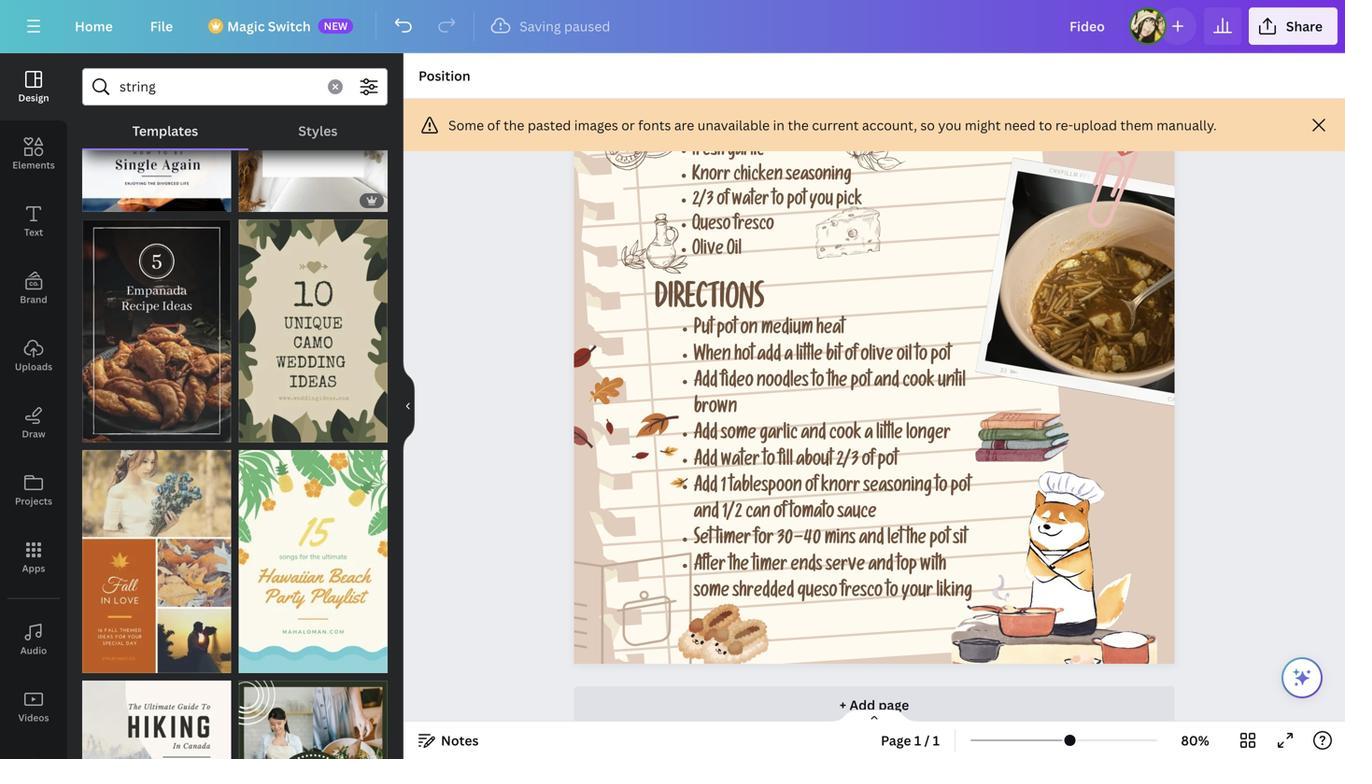 Task type: locate. For each thing, give the bounding box(es) containing it.
1 vertical spatial seasoning
[[864, 479, 932, 498]]

you
[[939, 116, 962, 134], [810, 193, 833, 211]]

1 vertical spatial 2/3
[[836, 452, 859, 472]]

pot
[[787, 193, 807, 211], [717, 321, 737, 340], [931, 347, 951, 367], [851, 374, 871, 393], [878, 452, 898, 472], [951, 479, 971, 498], [930, 531, 950, 551]]

of up the tomato
[[805, 479, 818, 498]]

little left "bit"
[[796, 347, 823, 367]]

the down "bit"
[[828, 374, 848, 393]]

pot right about on the bottom
[[878, 452, 898, 472]]

40
[[804, 531, 822, 551]]

seasoning
[[786, 168, 852, 187], [864, 479, 932, 498]]

in
[[773, 116, 785, 134]]

0 horizontal spatial you
[[810, 193, 833, 211]]

seasoning up sauce
[[864, 479, 932, 498]]

serve
[[826, 558, 865, 577]]

audio button
[[0, 606, 67, 674]]

file
[[150, 17, 173, 35]]

cream simple travel blog graphic group
[[82, 670, 231, 760]]

fresh
[[692, 143, 725, 162]]

0 horizontal spatial 1
[[721, 479, 726, 498]]

a left longer on the bottom of page
[[865, 426, 873, 446]]

draw button
[[0, 390, 67, 457]]

of up queso
[[717, 193, 729, 211]]

to inside knorr chicken seasoning 2/3 of water to pot you pick queso fresco olive oil
[[772, 193, 784, 211]]

home link
[[60, 7, 128, 45]]

0 vertical spatial some
[[721, 426, 757, 446]]

you left pick
[[810, 193, 833, 211]]

1 vertical spatial timer
[[753, 558, 788, 577]]

draw
[[22, 428, 45, 441]]

timer down for
[[753, 558, 788, 577]]

1 horizontal spatial cook
[[903, 374, 935, 393]]

1 up 1/2
[[721, 479, 726, 498]]

0 horizontal spatial fresco
[[734, 217, 774, 236]]

pot left pick
[[787, 193, 807, 211]]

queso
[[692, 217, 731, 236]]

and
[[875, 374, 900, 393], [801, 426, 826, 446], [694, 505, 719, 525], [859, 531, 884, 551], [869, 558, 894, 577]]

1 horizontal spatial a
[[865, 426, 873, 446]]

0 vertical spatial little
[[796, 347, 823, 367]]

1 vertical spatial a
[[865, 426, 873, 446]]

Design title text field
[[1055, 7, 1122, 45]]

cook
[[903, 374, 935, 393], [830, 426, 862, 446]]

garlic up fill
[[760, 426, 798, 446]]

Search 800 x 1200 px templates search field
[[120, 69, 317, 105]]

heat
[[817, 321, 845, 340]]

garlic up chicken
[[728, 143, 764, 162]]

side panel tab list
[[0, 53, 67, 760]]

water up 'tablespoon'
[[721, 452, 760, 472]]

olive
[[692, 242, 724, 261]]

2/3 up knorr
[[836, 452, 859, 472]]

some down after at the right of the page
[[694, 584, 730, 603]]

the right let
[[907, 531, 927, 551]]

1 horizontal spatial you
[[939, 116, 962, 134]]

saving paused
[[520, 17, 611, 35]]

0 horizontal spatial seasoning
[[786, 168, 852, 187]]

little left longer on the bottom of page
[[877, 426, 903, 446]]

green leaves camo wedding blog graphic group
[[239, 208, 388, 443]]

so
[[921, 116, 935, 134]]

fall wedding blog graphic image
[[82, 450, 231, 674]]

knorr chicken seasoning 2/3 of water to pot you pick queso fresco olive oil
[[692, 168, 862, 261]]

fresco inside knorr chicken seasoning 2/3 of water to pot you pick queso fresco olive oil
[[734, 217, 774, 236]]

olive oil hand drawn image
[[622, 214, 688, 274]]

of
[[487, 116, 500, 134], [717, 193, 729, 211], [845, 347, 858, 367], [862, 452, 875, 472], [805, 479, 818, 498], [774, 505, 786, 525]]

elements
[[12, 159, 55, 171]]

are
[[675, 116, 695, 134]]

2 horizontal spatial 1
[[933, 732, 940, 750]]

1 vertical spatial fresco
[[841, 584, 883, 603]]

2/3 down knorr at the top right
[[692, 193, 714, 211]]

0 horizontal spatial timer
[[716, 531, 751, 551]]

1 inside put pot on medium heat when hot add a little bit of olive oil to pot add fideo noodles to the pot and cook until brown add some garlic and cook a little longer add water to fill about 2/3 of pot add 1 tablespoon of knorr seasoning to pot and 1/2 can of tomato sauce set timer for 30-40 mins and let the pot sit after the timer ends serve and top with some shredded queso fresco to your liking
[[721, 479, 726, 498]]

can
[[746, 505, 771, 525]]

to
[[1039, 116, 1053, 134], [772, 193, 784, 211], [916, 347, 928, 367], [812, 374, 825, 393], [763, 452, 775, 472], [936, 479, 948, 498], [886, 584, 899, 603]]

1 vertical spatial little
[[877, 426, 903, 446]]

to left re-
[[1039, 116, 1053, 134]]

cook up about on the bottom
[[830, 426, 862, 446]]

to right noodles
[[812, 374, 825, 393]]

1 horizontal spatial fresco
[[841, 584, 883, 603]]

canva assistant image
[[1291, 667, 1314, 690]]

when
[[694, 347, 731, 367]]

of right about on the bottom
[[862, 452, 875, 472]]

timer
[[716, 531, 751, 551], [753, 558, 788, 577]]

1 horizontal spatial little
[[877, 426, 903, 446]]

fresco
[[734, 217, 774, 236], [841, 584, 883, 603]]

pasted
[[528, 116, 571, 134]]

1 horizontal spatial 1
[[915, 732, 922, 750]]

oil
[[727, 242, 742, 261]]

to down chicken
[[772, 193, 784, 211]]

2/3
[[692, 193, 714, 211], [836, 452, 859, 472]]

80% button
[[1165, 726, 1226, 756]]

1 vertical spatial water
[[721, 452, 760, 472]]

+ add page button
[[574, 687, 1175, 724]]

1 horizontal spatial seasoning
[[864, 479, 932, 498]]

0 vertical spatial seasoning
[[786, 168, 852, 187]]

hawaiian theme party ideas blog graphic group
[[239, 439, 388, 674]]

notes
[[441, 732, 479, 750]]

0 horizontal spatial 2/3
[[692, 193, 714, 211]]

some down brown in the bottom right of the page
[[721, 426, 757, 446]]

text
[[24, 226, 43, 239]]

might
[[965, 116, 1001, 134]]

2/3 inside put pot on medium heat when hot add a little bit of olive oil to pot add fideo noodles to the pot and cook until brown add some garlic and cook a little longer add water to fill about 2/3 of pot add 1 tablespoon of knorr seasoning to pot and 1/2 can of tomato sauce set timer for 30-40 mins and let the pot sit after the timer ends serve and top with some shredded queso fresco to your liking
[[836, 452, 859, 472]]

water inside knorr chicken seasoning 2/3 of water to pot you pick queso fresco olive oil
[[732, 193, 769, 211]]

timer down 1/2
[[716, 531, 751, 551]]

uploads button
[[0, 322, 67, 390]]

of inside knorr chicken seasoning 2/3 of water to pot you pick queso fresco olive oil
[[717, 193, 729, 211]]

manually.
[[1157, 116, 1217, 134]]

fresco up the oil
[[734, 217, 774, 236]]

longer
[[906, 426, 951, 446]]

to left your
[[886, 584, 899, 603]]

add
[[694, 374, 718, 393], [694, 426, 718, 446], [694, 452, 718, 472], [694, 479, 718, 498], [850, 697, 876, 714]]

1 vertical spatial garlic
[[760, 426, 798, 446]]

the right after at the right of the page
[[729, 558, 749, 577]]

noodles
[[757, 374, 809, 393]]

water inside put pot on medium heat when hot add a little bit of olive oil to pot add fideo noodles to the pot and cook until brown add some garlic and cook a little longer add water to fill about 2/3 of pot add 1 tablespoon of knorr seasoning to pot and 1/2 can of tomato sauce set timer for 30-40 mins and let the pot sit after the timer ends serve and top with some shredded queso fresco to your liking
[[721, 452, 760, 472]]

images
[[574, 116, 618, 134]]

design
[[18, 92, 49, 104]]

and left 1/2
[[694, 505, 719, 525]]

0 horizontal spatial cook
[[830, 426, 862, 446]]

0 horizontal spatial a
[[785, 347, 793, 367]]

garlic inside put pot on medium heat when hot add a little bit of olive oil to pot add fideo noodles to the pot and cook until brown add some garlic and cook a little longer add water to fill about 2/3 of pot add 1 tablespoon of knorr seasoning to pot and 1/2 can of tomato sauce set timer for 30-40 mins and let the pot sit after the timer ends serve and top with some shredded queso fresco to your liking
[[760, 426, 798, 446]]

cook down the oil
[[903, 374, 935, 393]]

0 vertical spatial cook
[[903, 374, 935, 393]]

pot left sit
[[930, 531, 950, 551]]

0 vertical spatial water
[[732, 193, 769, 211]]

current
[[812, 116, 859, 134]]

re-
[[1056, 116, 1074, 134]]

notes button
[[411, 726, 486, 756]]

1 left /
[[915, 732, 922, 750]]

1 vertical spatial you
[[810, 193, 833, 211]]

with
[[921, 558, 947, 577]]

little
[[796, 347, 823, 367], [877, 426, 903, 446]]

knorr
[[821, 479, 861, 498]]

you right so
[[939, 116, 962, 134]]

pick
[[837, 193, 862, 211]]

water down chicken
[[732, 193, 769, 211]]

fresco down serve
[[841, 584, 883, 603]]

1 horizontal spatial 2/3
[[836, 452, 859, 472]]

unavailable
[[698, 116, 770, 134]]

seasoning up pick
[[786, 168, 852, 187]]

some
[[721, 426, 757, 446], [694, 584, 730, 603]]

garlic
[[728, 143, 764, 162], [760, 426, 798, 446]]

pot down olive
[[851, 374, 871, 393]]

0 vertical spatial you
[[939, 116, 962, 134]]

0 vertical spatial 2/3
[[692, 193, 714, 211]]

1 vertical spatial some
[[694, 584, 730, 603]]

1 horizontal spatial timer
[[753, 558, 788, 577]]

0 vertical spatial fresco
[[734, 217, 774, 236]]

+ add page
[[840, 697, 909, 714]]

of right "bit"
[[845, 347, 858, 367]]

80%
[[1181, 732, 1210, 750]]

oil
[[897, 347, 912, 367]]

a right add
[[785, 347, 793, 367]]

1 right /
[[933, 732, 940, 750]]

after
[[694, 558, 726, 577]]

fall wedding blog graphic group
[[82, 439, 231, 674]]



Task type: vqa. For each thing, say whether or not it's contained in the screenshot.
the Try Canva Pro
no



Task type: describe. For each thing, give the bounding box(es) containing it.
30-
[[777, 531, 804, 551]]

magic switch
[[227, 17, 311, 35]]

and down olive
[[875, 374, 900, 393]]

or
[[622, 116, 635, 134]]

of right some
[[487, 116, 500, 134]]

some of the pasted images or fonts are unavailable in the current account, so you might need to re-upload them manually.
[[449, 116, 1217, 134]]

the left pasted
[[504, 116, 525, 134]]

templates
[[132, 122, 198, 140]]

need
[[1004, 116, 1036, 134]]

of right can
[[774, 505, 786, 525]]

templates button
[[82, 113, 248, 149]]

account,
[[862, 116, 918, 134]]

saving paused status
[[482, 15, 620, 37]]

green modern cooking from home blog graphic image
[[239, 681, 388, 760]]

to down longer on the bottom of page
[[936, 479, 948, 498]]

position button
[[411, 61, 478, 91]]

new
[[324, 19, 348, 33]]

fresh garlic
[[692, 143, 764, 162]]

olive
[[861, 347, 894, 367]]

and left top
[[869, 558, 894, 577]]

0 vertical spatial garlic
[[728, 143, 764, 162]]

videos
[[18, 712, 49, 725]]

seasoning inside put pot on medium heat when hot add a little bit of olive oil to pot add fideo noodles to the pot and cook until brown add some garlic and cook a little longer add water to fill about 2/3 of pot add 1 tablespoon of knorr seasoning to pot and 1/2 can of tomato sauce set timer for 30-40 mins and let the pot sit after the timer ends serve and top with some shredded queso fresco to your liking
[[864, 479, 932, 498]]

file button
[[135, 7, 188, 45]]

brown
[[694, 400, 738, 419]]

audio
[[20, 645, 47, 657]]

neutral minimal make money blog pinterest pin group
[[239, 0, 388, 212]]

upload
[[1074, 116, 1118, 134]]

cream simple travel blog graphic image
[[82, 681, 231, 760]]

you inside knorr chicken seasoning 2/3 of water to pot you pick queso fresco olive oil
[[810, 193, 833, 211]]

for
[[754, 531, 774, 551]]

fill
[[779, 452, 793, 472]]

position
[[419, 67, 471, 85]]

mins
[[825, 531, 856, 551]]

black simple full photo food recipe graphic blog image
[[82, 220, 231, 443]]

hot
[[735, 347, 754, 367]]

styles
[[298, 122, 338, 140]]

hide image
[[403, 362, 415, 451]]

videos button
[[0, 674, 67, 741]]

page
[[879, 697, 909, 714]]

share button
[[1249, 7, 1338, 45]]

tablespoon
[[730, 479, 802, 498]]

0 vertical spatial a
[[785, 347, 793, 367]]

brand button
[[0, 255, 67, 322]]

sauce
[[838, 505, 877, 525]]

grey line cookbook icon isolated on white background. cooking book icon. recipe book. fork and knife icons. cutlery symbol.  vector illustration image
[[513, 552, 692, 688]]

black simple full photo food recipe graphic blog group
[[82, 208, 231, 443]]

apps
[[22, 563, 45, 575]]

about
[[796, 452, 833, 472]]

pot inside knorr chicken seasoning 2/3 of water to pot you pick queso fresco olive oil
[[787, 193, 807, 211]]

projects
[[15, 495, 52, 508]]

fideo
[[721, 374, 754, 393]]

show pages image
[[830, 709, 919, 724]]

pot up sit
[[951, 479, 971, 498]]

to left fill
[[763, 452, 775, 472]]

them
[[1121, 116, 1154, 134]]

ends
[[791, 558, 823, 577]]

saving
[[520, 17, 561, 35]]

your
[[902, 584, 933, 603]]

knorr
[[692, 168, 731, 187]]

directions
[[655, 287, 764, 319]]

bit
[[826, 347, 842, 367]]

divorced blog graphic image
[[82, 0, 231, 212]]

queso
[[798, 584, 838, 603]]

add inside button
[[850, 697, 876, 714]]

hawaiian theme party ideas blog graphic image
[[239, 450, 388, 674]]

green leaves camo wedding blog graphic image
[[239, 220, 388, 443]]

some
[[449, 116, 484, 134]]

apps button
[[0, 524, 67, 591]]

green modern cooking from home blog graphic group
[[239, 670, 388, 760]]

put
[[694, 321, 714, 340]]

top
[[897, 558, 917, 577]]

text button
[[0, 188, 67, 255]]

on
[[741, 321, 758, 340]]

add
[[758, 347, 781, 367]]

1/2
[[722, 505, 743, 525]]

projects button
[[0, 457, 67, 524]]

shredded
[[733, 584, 794, 603]]

chicken
[[734, 168, 783, 187]]

tomato
[[790, 505, 835, 525]]

sit
[[953, 531, 968, 551]]

styles button
[[248, 113, 388, 149]]

share
[[1287, 17, 1323, 35]]

pot left on
[[717, 321, 737, 340]]

0 vertical spatial timer
[[716, 531, 751, 551]]

page 1 / 1
[[881, 732, 940, 750]]

+
[[840, 697, 847, 714]]

neutral minimal make money blog pinterest pin image
[[239, 0, 388, 212]]

put pot on medium heat when hot add a little bit of olive oil to pot add fideo noodles to the pot and cook until brown add some garlic and cook a little longer add water to fill about 2/3 of pot add 1 tablespoon of knorr seasoning to pot and 1/2 can of tomato sauce set timer for 30-40 mins and let the pot sit after the timer ends serve and top with some shredded queso fresco to your liking
[[694, 321, 973, 603]]

2/3 inside knorr chicken seasoning 2/3 of water to pot you pick queso fresco olive oil
[[692, 193, 714, 211]]

seasoning inside knorr chicken seasoning 2/3 of water to pot you pick queso fresco olive oil
[[786, 168, 852, 187]]

medium
[[761, 321, 813, 340]]

1 vertical spatial cook
[[830, 426, 862, 446]]

set
[[694, 531, 713, 551]]

and up about on the bottom
[[801, 426, 826, 446]]

until
[[938, 374, 966, 393]]

pot up until
[[931, 347, 951, 367]]

to right the oil
[[916, 347, 928, 367]]

paused
[[564, 17, 611, 35]]

main menu bar
[[0, 0, 1346, 53]]

liking
[[937, 584, 973, 603]]

design button
[[0, 53, 67, 121]]

0 horizontal spatial little
[[796, 347, 823, 367]]

brand
[[20, 293, 47, 306]]

let
[[888, 531, 903, 551]]

and left let
[[859, 531, 884, 551]]

/
[[925, 732, 930, 750]]

home
[[75, 17, 113, 35]]

the right in
[[788, 116, 809, 134]]

fresco inside put pot on medium heat when hot add a little bit of olive oil to pot add fideo noodles to the pot and cook until brown add some garlic and cook a little longer add water to fill about 2/3 of pot add 1 tablespoon of knorr seasoning to pot and 1/2 can of tomato sauce set timer for 30-40 mins and let the pot sit after the timer ends serve and top with some shredded queso fresco to your liking
[[841, 584, 883, 603]]

uploads
[[15, 361, 52, 373]]

divorced blog graphic group
[[82, 0, 231, 212]]



